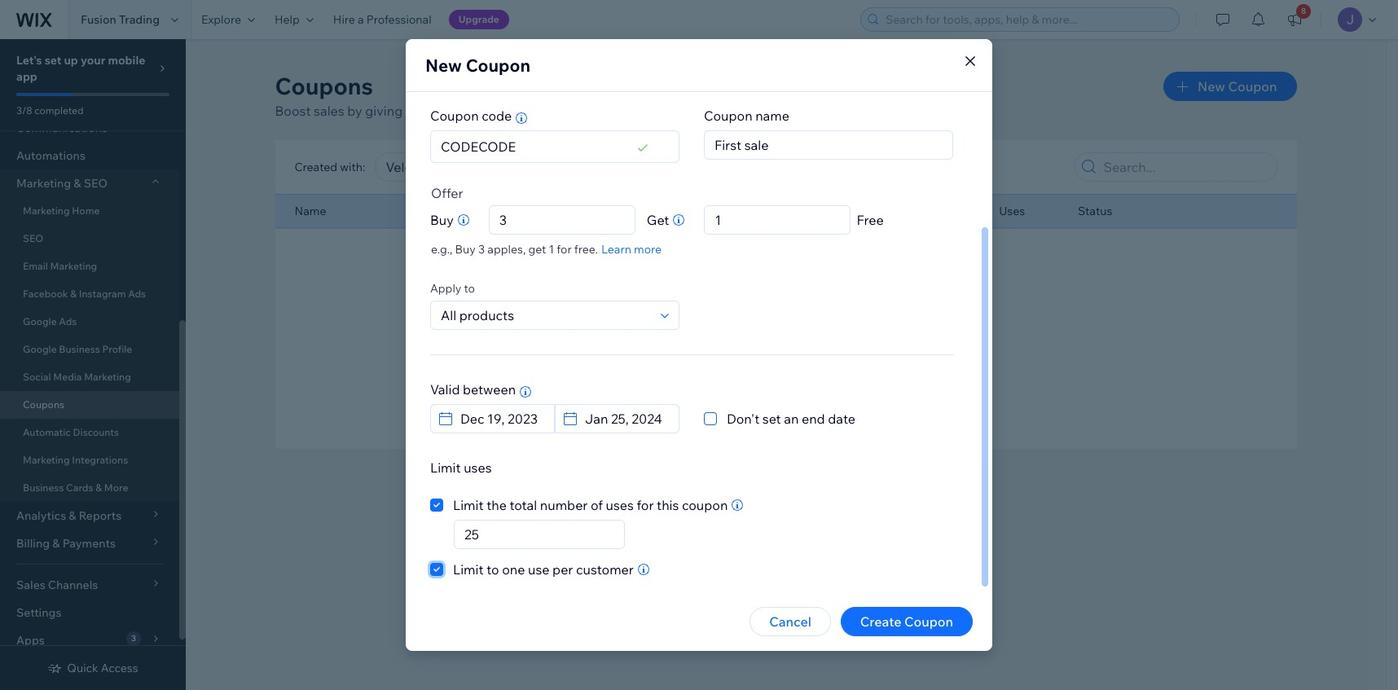 Task type: describe. For each thing, give the bounding box(es) containing it.
apply to
[[430, 281, 475, 296]]

google business profile
[[23, 343, 132, 355]]

upgrade
[[458, 13, 499, 25]]

business cards & more link
[[0, 474, 179, 502]]

0 horizontal spatial more
[[634, 242, 662, 257]]

limit for limit uses
[[430, 460, 461, 476]]

coupon down 8 button on the top
[[1228, 78, 1277, 95]]

of
[[591, 497, 603, 513]]

new coupon button
[[1164, 72, 1297, 101]]

create coupon button
[[841, 607, 973, 636]]

marketing integrations link
[[0, 447, 179, 474]]

coupons link
[[0, 391, 179, 419]]

to for apply
[[464, 281, 475, 296]]

sidebar element
[[0, 0, 186, 690]]

facebook & instagram ads
[[23, 288, 146, 300]]

boost
[[275, 103, 311, 119]]

marketing home
[[23, 205, 100, 217]]

explore
[[201, 12, 241, 27]]

use
[[528, 561, 550, 578]]

new coupon inside button
[[1198, 78, 1277, 95]]

for for this
[[637, 497, 654, 513]]

3/8 completed
[[16, 104, 83, 117]]

don't
[[727, 411, 760, 427]]

hire
[[333, 12, 355, 27]]

between
[[463, 381, 516, 398]]

uses inside option
[[606, 497, 634, 513]]

limit to one use per customer
[[453, 561, 634, 578]]

email marketing link
[[0, 253, 179, 280]]

coupon code
[[430, 108, 512, 124]]

status:
[[613, 160, 650, 174]]

marketing up facebook & instagram ads
[[50, 260, 97, 272]]

marketing for &
[[16, 176, 71, 191]]

don't set an end date
[[727, 411, 855, 427]]

settings
[[16, 605, 61, 620]]

set for don't
[[762, 411, 781, 427]]

learn more link
[[601, 242, 662, 257]]

the
[[487, 497, 507, 513]]

free
[[857, 212, 884, 228]]

automatic
[[23, 426, 71, 438]]

free.
[[574, 242, 598, 257]]

instagram
[[79, 288, 126, 300]]

help button
[[265, 0, 323, 39]]

1 vertical spatial ads
[[59, 315, 77, 328]]

hire a professional link
[[323, 0, 441, 39]]

facebook & instagram ads link
[[0, 280, 179, 308]]

for for free.
[[557, 242, 572, 257]]

automations
[[16, 148, 85, 163]]

seo inside dropdown button
[[84, 176, 108, 191]]

app
[[16, 69, 37, 84]]

& for marketing
[[74, 176, 81, 191]]

automations link
[[0, 142, 179, 169]]

media
[[53, 371, 82, 383]]

0 vertical spatial business
[[59, 343, 100, 355]]

0 vertical spatial new
[[425, 55, 462, 76]]

limit for limit to one use per customer
[[453, 561, 484, 578]]

Limit to one use per customer checkbox
[[430, 560, 634, 579]]

marketing & seo
[[16, 176, 108, 191]]

discounts.
[[582, 103, 645, 119]]

name
[[755, 108, 790, 124]]

seo link
[[0, 225, 179, 253]]

let's
[[16, 53, 42, 68]]

1 vertical spatial learn
[[601, 242, 631, 257]]

apply
[[430, 281, 462, 296]]

google for google ads
[[23, 315, 57, 328]]

professional
[[366, 12, 432, 27]]

8 button
[[1277, 0, 1313, 39]]

automatic discounts link
[[0, 419, 179, 447]]

email
[[23, 260, 48, 272]]

hire a professional
[[333, 12, 432, 27]]

1
[[549, 242, 554, 257]]

learn inside coupons boost sales by giving customers special offers and discounts. learn more about coupons
[[648, 103, 682, 119]]

reset filters link
[[748, 395, 823, 415]]

created with:
[[295, 160, 365, 174]]

customer
[[576, 561, 634, 578]]

social
[[23, 371, 51, 383]]

help
[[275, 12, 300, 27]]

new inside button
[[1198, 78, 1225, 95]]

coupon up special
[[466, 55, 531, 76]]

coupons for coupons boost sales by giving customers special offers and discounts. learn more about coupons
[[275, 72, 373, 100]]

valid
[[430, 381, 460, 398]]

uses
[[999, 204, 1025, 218]]

a
[[358, 12, 364, 27]]

code
[[482, 108, 512, 124]]

access
[[101, 661, 138, 675]]

coupon
[[682, 497, 728, 513]]

fusion
[[81, 12, 116, 27]]

0 vertical spatial ads
[[128, 288, 146, 300]]

and
[[557, 103, 580, 119]]

e.g., Summer sale field
[[710, 131, 948, 159]]

create coupon
[[860, 614, 953, 630]]

coupon name
[[704, 108, 790, 124]]

offers
[[518, 103, 554, 119]]

code
[[849, 204, 878, 218]]

status
[[1078, 204, 1112, 218]]

home
[[72, 205, 100, 217]]

cancel
[[769, 614, 811, 630]]

google ads
[[23, 315, 77, 328]]

Limit the total number of uses for this coupon checkbox
[[430, 495, 728, 515]]

coupon right create
[[904, 614, 953, 630]]

offer
[[431, 185, 463, 201]]

your
[[81, 53, 105, 68]]

google business profile link
[[0, 336, 179, 363]]

one
[[502, 561, 525, 578]]

more inside coupons boost sales by giving customers special offers and discounts. learn more about coupons
[[685, 103, 717, 119]]

discount
[[505, 204, 553, 218]]

email marketing
[[23, 260, 97, 272]]

business cards & more
[[23, 482, 128, 494]]

by
[[347, 103, 362, 119]]



Task type: locate. For each thing, give the bounding box(es) containing it.
google for google business profile
[[23, 343, 57, 355]]

upgrade button
[[449, 10, 509, 29]]

to left one at the left
[[487, 561, 499, 578]]

cancel button
[[750, 607, 831, 636]]

marketing for home
[[23, 205, 70, 217]]

1 horizontal spatial for
[[637, 497, 654, 513]]

1 horizontal spatial ads
[[128, 288, 146, 300]]

uses
[[464, 460, 492, 476], [606, 497, 634, 513]]

coupons inside coupons boost sales by giving customers special offers and discounts. learn more about coupons
[[275, 72, 373, 100]]

Buy field
[[494, 206, 630, 234]]

& inside dropdown button
[[74, 176, 81, 191]]

0 horizontal spatial seo
[[23, 232, 43, 244]]

limit for limit the total number of uses for this coupon
[[453, 497, 484, 513]]

Search... field
[[1099, 153, 1271, 181]]

0 horizontal spatial uses
[[464, 460, 492, 476]]

1 horizontal spatial learn
[[648, 103, 682, 119]]

e.g., buy 3 apples, get 1 for free. learn more
[[431, 242, 662, 257]]

0 horizontal spatial buy
[[430, 212, 454, 228]]

1 horizontal spatial to
[[487, 561, 499, 578]]

1 vertical spatial google
[[23, 343, 57, 355]]

ads up the google business profile
[[59, 315, 77, 328]]

marketing down automations
[[16, 176, 71, 191]]

3
[[478, 242, 485, 257]]

trading
[[119, 12, 160, 27]]

1 vertical spatial seo
[[23, 232, 43, 244]]

social media marketing link
[[0, 363, 179, 391]]

0 vertical spatial seo
[[84, 176, 108, 191]]

1 horizontal spatial more
[[685, 103, 717, 119]]

sales
[[314, 103, 344, 119]]

for left this
[[637, 497, 654, 513]]

limit inside limit to one use per customer checkbox
[[453, 561, 484, 578]]

create
[[860, 614, 901, 630]]

Choose one field
[[436, 301, 656, 329]]

1 vertical spatial buy
[[455, 242, 476, 257]]

business up social media marketing
[[59, 343, 100, 355]]

let's set up your mobile app
[[16, 53, 145, 84]]

1 vertical spatial limit
[[453, 497, 484, 513]]

more down get
[[634, 242, 662, 257]]

about
[[720, 103, 755, 119]]

google up social
[[23, 343, 57, 355]]

seo
[[84, 176, 108, 191], [23, 232, 43, 244]]

1 vertical spatial new coupon
[[1198, 78, 1277, 95]]

1 vertical spatial new
[[1198, 78, 1225, 95]]

& left more
[[95, 482, 102, 494]]

1 vertical spatial set
[[762, 411, 781, 427]]

with:
[[340, 160, 365, 174]]

0 vertical spatial limit
[[430, 460, 461, 476]]

this
[[657, 497, 679, 513]]

more left about
[[685, 103, 717, 119]]

0 vertical spatial for
[[557, 242, 572, 257]]

2 vertical spatial &
[[95, 482, 102, 494]]

marketing down automatic on the bottom left of page
[[23, 454, 70, 466]]

end
[[802, 411, 825, 427]]

limit left the
[[453, 497, 484, 513]]

0 horizontal spatial new
[[425, 55, 462, 76]]

0 vertical spatial buy
[[430, 212, 454, 228]]

Don't set an end date checkbox
[[704, 409, 855, 429]]

Search for tools, apps, help & more... field
[[881, 8, 1174, 31]]

set left an
[[762, 411, 781, 427]]

1 horizontal spatial new coupon
[[1198, 78, 1277, 95]]

0 vertical spatial new coupon
[[425, 55, 531, 76]]

None field
[[381, 153, 577, 181], [666, 153, 777, 181], [710, 206, 845, 234], [455, 405, 549, 433], [580, 405, 674, 433], [460, 521, 619, 548], [381, 153, 577, 181], [666, 153, 777, 181], [710, 206, 845, 234], [455, 405, 549, 433], [580, 405, 674, 433], [460, 521, 619, 548]]

reset filters
[[748, 397, 823, 413]]

quick
[[67, 661, 98, 675]]

seo down automations link
[[84, 176, 108, 191]]

1 horizontal spatial new
[[1198, 78, 1225, 95]]

marketing down marketing & seo
[[23, 205, 70, 217]]

1 vertical spatial to
[[487, 561, 499, 578]]

to for limit
[[487, 561, 499, 578]]

0 vertical spatial more
[[685, 103, 717, 119]]

1 vertical spatial for
[[637, 497, 654, 513]]

type
[[699, 204, 725, 218]]

coupon
[[466, 55, 531, 76], [1228, 78, 1277, 95], [430, 108, 479, 124], [704, 108, 753, 124], [904, 614, 953, 630]]

google down facebook
[[23, 315, 57, 328]]

set for let's
[[45, 53, 61, 68]]

&
[[74, 176, 81, 191], [70, 288, 77, 300], [95, 482, 102, 494]]

ads right instagram
[[128, 288, 146, 300]]

set inside let's set up your mobile app
[[45, 53, 61, 68]]

an
[[784, 411, 799, 427]]

get
[[647, 212, 669, 228]]

e.g., SUMMERSALE20 field
[[436, 131, 633, 162]]

1 vertical spatial more
[[634, 242, 662, 257]]

for right 1
[[557, 242, 572, 257]]

profile
[[102, 343, 132, 355]]

valid between
[[430, 381, 516, 398]]

0 vertical spatial google
[[23, 315, 57, 328]]

learn right discounts.
[[648, 103, 682, 119]]

total
[[510, 497, 537, 513]]

1 vertical spatial coupons
[[23, 398, 64, 411]]

coupons up automatic on the bottom left of page
[[23, 398, 64, 411]]

1 horizontal spatial seo
[[84, 176, 108, 191]]

more
[[104, 482, 128, 494]]

coupons for coupons
[[23, 398, 64, 411]]

0 horizontal spatial learn
[[601, 242, 631, 257]]

new
[[425, 55, 462, 76], [1198, 78, 1225, 95]]

discounts
[[73, 426, 119, 438]]

buy down offer
[[430, 212, 454, 228]]

limit down valid
[[430, 460, 461, 476]]

for
[[557, 242, 572, 257], [637, 497, 654, 513]]

1 vertical spatial business
[[23, 482, 64, 494]]

seo up email
[[23, 232, 43, 244]]

limit
[[430, 460, 461, 476], [453, 497, 484, 513], [453, 561, 484, 578]]

new coupon
[[425, 55, 531, 76], [1198, 78, 1277, 95]]

coupons inside sidebar element
[[23, 398, 64, 411]]

1 horizontal spatial buy
[[455, 242, 476, 257]]

buy
[[430, 212, 454, 228], [455, 242, 476, 257]]

0 horizontal spatial coupons
[[23, 398, 64, 411]]

e.g.,
[[431, 242, 453, 257]]

fusion trading
[[81, 12, 160, 27]]

to inside checkbox
[[487, 561, 499, 578]]

set left up
[[45, 53, 61, 68]]

0 horizontal spatial to
[[464, 281, 475, 296]]

limit left one at the left
[[453, 561, 484, 578]]

coupons
[[275, 72, 373, 100], [23, 398, 64, 411]]

limit uses
[[430, 460, 492, 476]]

learn right free.
[[601, 242, 631, 257]]

marketing home link
[[0, 197, 179, 225]]

coupons up sales
[[275, 72, 373, 100]]

learn
[[648, 103, 682, 119], [601, 242, 631, 257]]

1 horizontal spatial set
[[762, 411, 781, 427]]

coupons
[[758, 103, 811, 119]]

more
[[685, 103, 717, 119], [634, 242, 662, 257]]

0 vertical spatial uses
[[464, 460, 492, 476]]

limit inside limit the total number of uses for this coupon option
[[453, 497, 484, 513]]

1 horizontal spatial uses
[[606, 497, 634, 513]]

uses right the of
[[606, 497, 634, 513]]

uses up the
[[464, 460, 492, 476]]

marketing inside dropdown button
[[16, 176, 71, 191]]

automatic discounts
[[23, 426, 119, 438]]

& for facebook
[[70, 288, 77, 300]]

for inside option
[[637, 497, 654, 513]]

integrations
[[72, 454, 128, 466]]

0 horizontal spatial ads
[[59, 315, 77, 328]]

marketing & seo button
[[0, 169, 179, 197]]

0 horizontal spatial for
[[557, 242, 572, 257]]

learn more about coupons link
[[648, 103, 811, 119]]

0 vertical spatial set
[[45, 53, 61, 68]]

0 vertical spatial &
[[74, 176, 81, 191]]

& right facebook
[[70, 288, 77, 300]]

quick access button
[[48, 661, 138, 675]]

mobile
[[108, 53, 145, 68]]

set inside option
[[762, 411, 781, 427]]

apples,
[[487, 242, 526, 257]]

1 google from the top
[[23, 315, 57, 328]]

& up home in the left of the page
[[74, 176, 81, 191]]

customers
[[406, 103, 470, 119]]

get
[[528, 242, 546, 257]]

2 vertical spatial limit
[[453, 561, 484, 578]]

0 horizontal spatial new coupon
[[425, 55, 531, 76]]

business
[[59, 343, 100, 355], [23, 482, 64, 494]]

social media marketing
[[23, 371, 131, 383]]

coupon left name
[[704, 108, 753, 124]]

business left cards
[[23, 482, 64, 494]]

to right apply
[[464, 281, 475, 296]]

0 vertical spatial to
[[464, 281, 475, 296]]

to
[[464, 281, 475, 296], [487, 561, 499, 578]]

number
[[540, 497, 588, 513]]

1 vertical spatial uses
[[606, 497, 634, 513]]

0 vertical spatial learn
[[648, 103, 682, 119]]

google
[[23, 315, 57, 328], [23, 343, 57, 355]]

google ads link
[[0, 308, 179, 336]]

3/8
[[16, 104, 32, 117]]

1 horizontal spatial coupons
[[275, 72, 373, 100]]

giving
[[365, 103, 403, 119]]

coupon left code
[[430, 108, 479, 124]]

reset
[[748, 397, 783, 413]]

marketing for integrations
[[23, 454, 70, 466]]

buy left 3
[[455, 242, 476, 257]]

2 google from the top
[[23, 343, 57, 355]]

0 vertical spatial coupons
[[275, 72, 373, 100]]

marketing down profile
[[84, 371, 131, 383]]

name
[[295, 204, 326, 218]]

0 horizontal spatial set
[[45, 53, 61, 68]]

quick access
[[67, 661, 138, 675]]

1 vertical spatial &
[[70, 288, 77, 300]]



Task type: vqa. For each thing, say whether or not it's contained in the screenshot.
to for Apply
yes



